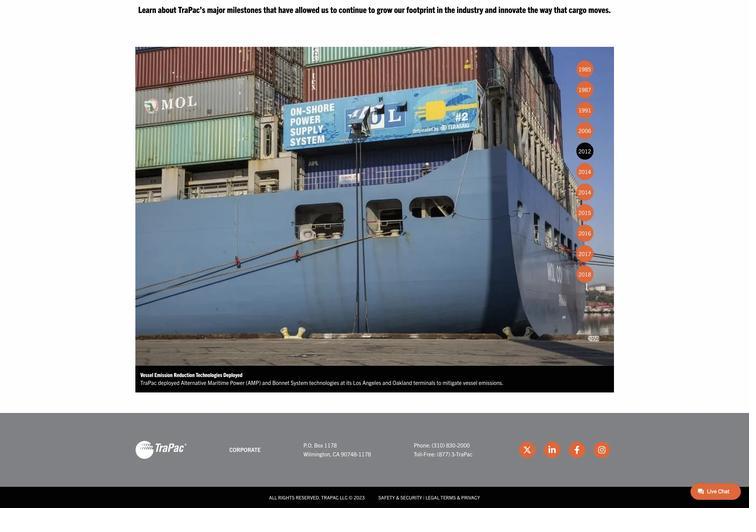 Task type: describe. For each thing, give the bounding box(es) containing it.
safety & security link
[[379, 495, 423, 501]]

bonnet
[[273, 380, 290, 386]]

phone:
[[414, 442, 431, 449]]

security
[[401, 495, 423, 501]]

1 the from the left
[[445, 4, 455, 15]]

learn
[[138, 4, 156, 15]]

oakland
[[393, 380, 413, 386]]

footer containing p.o. box 1178
[[0, 413, 750, 509]]

vessel
[[463, 380, 478, 386]]

2 that from the left
[[555, 4, 568, 15]]

us
[[322, 4, 329, 15]]

terms
[[441, 495, 456, 501]]

2015
[[579, 209, 592, 216]]

legal terms & privacy link
[[426, 495, 480, 501]]

continue
[[339, 4, 367, 15]]

2 horizontal spatial and
[[485, 4, 497, 15]]

p.o.
[[304, 442, 313, 449]]

major
[[207, 4, 226, 15]]

toll-
[[414, 451, 424, 458]]

safety & security | legal terms & privacy
[[379, 495, 480, 501]]

©
[[349, 495, 353, 501]]

2000
[[458, 442, 470, 449]]

all
[[269, 495, 277, 501]]

2023
[[354, 495, 365, 501]]

rights
[[278, 495, 295, 501]]

at
[[341, 380, 345, 386]]

technologies
[[196, 372, 222, 378]]

alternative
[[181, 380, 207, 386]]

0 horizontal spatial to
[[331, 4, 337, 15]]

reserved.
[[296, 495, 320, 501]]

moves.
[[589, 4, 612, 15]]

1 horizontal spatial to
[[369, 4, 375, 15]]

2 the from the left
[[528, 4, 539, 15]]

|
[[424, 495, 425, 501]]

2 & from the left
[[457, 495, 461, 501]]

trapac
[[321, 495, 339, 501]]

1 that from the left
[[264, 4, 277, 15]]

2006
[[579, 127, 592, 134]]

box
[[314, 442, 323, 449]]

(877)
[[437, 451, 451, 458]]

reduction
[[174, 372, 195, 378]]

free:
[[424, 451, 436, 458]]

milestones
[[227, 4, 262, 15]]

system
[[291, 380, 308, 386]]

safety
[[379, 495, 395, 501]]

1 horizontal spatial 1178
[[359, 451, 371, 458]]

about
[[158, 4, 177, 15]]

emissions.
[[479, 380, 504, 386]]

our
[[394, 4, 405, 15]]

angeles
[[363, 380, 382, 386]]

830-
[[447, 442, 458, 449]]

corporate
[[230, 447, 261, 453]]

learn about trapac's major milestones that have allowed us to continue to grow our footprint in the industry and innovate the way that cargo moves.
[[138, 4, 612, 15]]

2012
[[579, 148, 592, 155]]

grow
[[377, 4, 393, 15]]

trapac inside phone: (310) 830-2000 toll-free: (877) 3-trapac
[[457, 451, 473, 458]]

vessel
[[140, 372, 153, 378]]

industry
[[457, 4, 484, 15]]

way
[[540, 4, 553, 15]]

1987
[[579, 86, 592, 93]]

(amp)
[[246, 380, 261, 386]]



Task type: vqa. For each thing, say whether or not it's contained in the screenshot.
Security
yes



Task type: locate. For each thing, give the bounding box(es) containing it.
that
[[264, 4, 277, 15], [555, 4, 568, 15]]

innovate
[[499, 4, 526, 15]]

1985
[[579, 66, 592, 72]]

and
[[485, 4, 497, 15], [262, 380, 271, 386], [383, 380, 392, 386]]

& right terms
[[457, 495, 461, 501]]

llc
[[340, 495, 348, 501]]

0 horizontal spatial and
[[262, 380, 271, 386]]

to left grow
[[369, 4, 375, 15]]

1991
[[579, 107, 592, 113]]

1 horizontal spatial &
[[457, 495, 461, 501]]

legal
[[426, 495, 440, 501]]

1 vertical spatial 2014
[[579, 189, 592, 196]]

1178
[[325, 442, 337, 449], [359, 451, 371, 458]]

deployed
[[224, 372, 243, 378]]

0 horizontal spatial the
[[445, 4, 455, 15]]

2018
[[579, 271, 592, 278]]

trapac down vessel
[[140, 380, 157, 386]]

to left mitigate
[[437, 380, 442, 386]]

1 horizontal spatial and
[[383, 380, 392, 386]]

mitigate
[[443, 380, 462, 386]]

and right industry
[[485, 4, 497, 15]]

los
[[353, 380, 362, 386]]

maritime
[[208, 380, 229, 386]]

learn about trapac's major milestones that have allowed us to continue to grow our footprint in the industry and innovate the way that cargo moves. main content
[[129, 4, 750, 438]]

and right angeles
[[383, 380, 392, 386]]

that left have
[[264, 4, 277, 15]]

to
[[331, 4, 337, 15], [369, 4, 375, 15], [437, 380, 442, 386]]

deployed
[[158, 380, 180, 386]]

footprint
[[407, 4, 436, 15]]

90748-
[[341, 451, 359, 458]]

3-
[[452, 451, 457, 458]]

0 horizontal spatial that
[[264, 4, 277, 15]]

its
[[347, 380, 352, 386]]

the right in
[[445, 4, 455, 15]]

&
[[396, 495, 400, 501], [457, 495, 461, 501]]

footer
[[0, 413, 750, 509]]

1 vertical spatial trapac
[[457, 451, 473, 458]]

terminals
[[414, 380, 436, 386]]

to right us
[[331, 4, 337, 15]]

power
[[230, 380, 245, 386]]

2014
[[579, 168, 592, 175], [579, 189, 592, 196]]

trapac down "2000"
[[457, 451, 473, 458]]

to inside vessel emission reduction technologies deployed trapac deployed alternative maritime power (amp) and bonnet system technologies at its los angeles and oakland terminals to mitigate vessel emissions.
[[437, 380, 442, 386]]

cargo
[[569, 4, 587, 15]]

0 horizontal spatial 1178
[[325, 442, 337, 449]]

1 2014 from the top
[[579, 168, 592, 175]]

2014 up 2015
[[579, 189, 592, 196]]

1 horizontal spatial that
[[555, 4, 568, 15]]

1 horizontal spatial trapac
[[457, 451, 473, 458]]

ca
[[333, 451, 340, 458]]

phone: (310) 830-2000 toll-free: (877) 3-trapac
[[414, 442, 473, 458]]

p.o. box 1178 wilmington, ca 90748-1178
[[304, 442, 371, 458]]

corporate image
[[135, 441, 187, 460]]

and right (amp)
[[262, 380, 271, 386]]

trapac
[[140, 380, 157, 386], [457, 451, 473, 458]]

trapac's
[[178, 4, 206, 15]]

1 horizontal spatial the
[[528, 4, 539, 15]]

0 horizontal spatial &
[[396, 495, 400, 501]]

trapac inside vessel emission reduction technologies deployed trapac deployed alternative maritime power (amp) and bonnet system technologies at its los angeles and oakland terminals to mitigate vessel emissions.
[[140, 380, 157, 386]]

2 horizontal spatial to
[[437, 380, 442, 386]]

emission
[[155, 372, 173, 378]]

2016
[[579, 230, 592, 237]]

2 2014 from the top
[[579, 189, 592, 196]]

have
[[279, 4, 294, 15]]

(310)
[[432, 442, 445, 449]]

0 vertical spatial 1178
[[325, 442, 337, 449]]

privacy
[[462, 495, 480, 501]]

technologies
[[310, 380, 339, 386]]

allowed
[[295, 4, 320, 15]]

0 vertical spatial trapac
[[140, 380, 157, 386]]

vessel emission reduction technologies deployed trapac deployed alternative maritime power (amp) and bonnet system technologies at its los angeles and oakland terminals to mitigate vessel emissions.
[[140, 372, 504, 386]]

that right way
[[555, 4, 568, 15]]

1 vertical spatial 1178
[[359, 451, 371, 458]]

0 horizontal spatial trapac
[[140, 380, 157, 386]]

all rights reserved. trapac llc © 2023
[[269, 495, 365, 501]]

in
[[437, 4, 443, 15]]

2017
[[579, 250, 592, 257]]

wilmington,
[[304, 451, 332, 458]]

1 & from the left
[[396, 495, 400, 501]]

0 vertical spatial 2014
[[579, 168, 592, 175]]

the left way
[[528, 4, 539, 15]]

the
[[445, 4, 455, 15], [528, 4, 539, 15]]

2014 down the 2012 on the right top of page
[[579, 168, 592, 175]]

1178 up ca
[[325, 442, 337, 449]]

1178 right ca
[[359, 451, 371, 458]]

& right safety
[[396, 495, 400, 501]]



